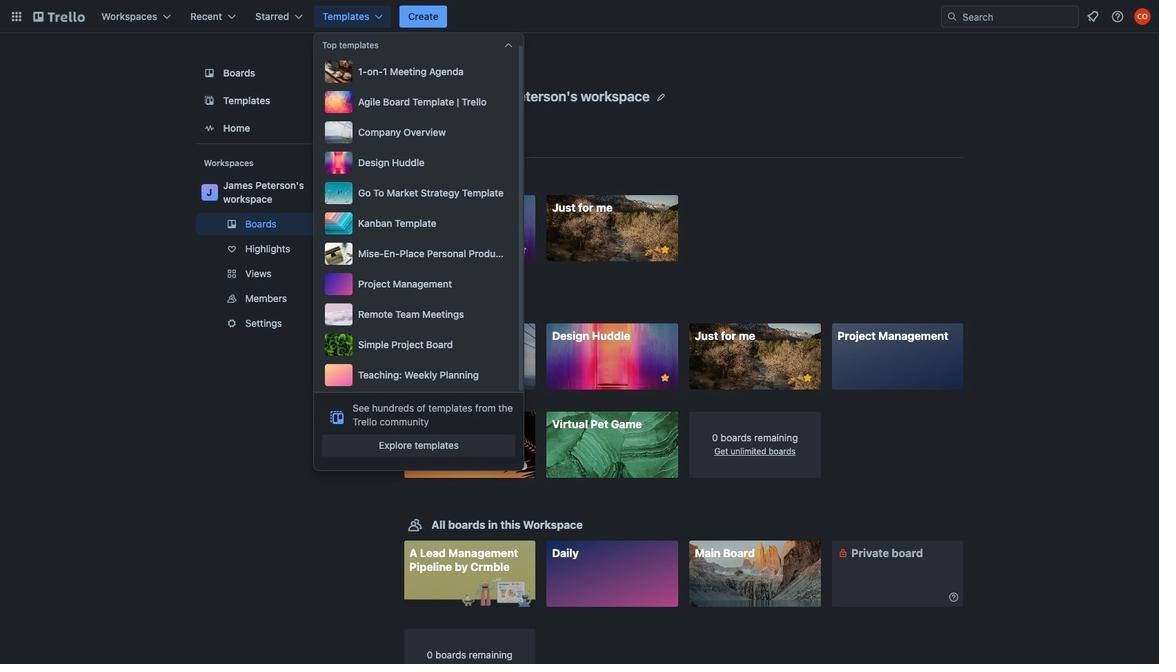 Task type: locate. For each thing, give the bounding box(es) containing it.
click to unstar this board. it will be removed from your starred list. image
[[659, 244, 671, 256], [659, 372, 671, 385]]

1 vertical spatial click to unstar this board. it will be removed from your starred list. image
[[659, 372, 671, 385]]

template board image
[[201, 92, 218, 109]]

add image
[[350, 291, 367, 307]]

christina overa (christinaovera) image
[[1135, 8, 1151, 25]]

primary element
[[0, 0, 1160, 33]]

0 vertical spatial click to unstar this board. it will be removed from your starred list. image
[[659, 244, 671, 256]]

2 click to unstar this board. it will be removed from your starred list. image from the top
[[659, 372, 671, 385]]

menu
[[322, 58, 516, 389]]

open information menu image
[[1111, 10, 1125, 23]]



Task type: vqa. For each thing, say whether or not it's contained in the screenshot.
0 Notifications image
yes



Task type: describe. For each thing, give the bounding box(es) containing it.
sm image
[[947, 591, 961, 604]]

search image
[[947, 11, 958, 22]]

click to unstar this board. it will be removed from your starred list. image
[[516, 244, 529, 256]]

sm image
[[836, 546, 850, 560]]

Search field
[[958, 7, 1079, 26]]

1 click to unstar this board. it will be removed from your starred list. image from the top
[[659, 244, 671, 256]]

board image
[[201, 65, 218, 81]]

home image
[[201, 120, 218, 137]]

collapse image
[[503, 40, 514, 51]]

back to home image
[[33, 6, 85, 28]]

0 notifications image
[[1085, 8, 1102, 25]]



